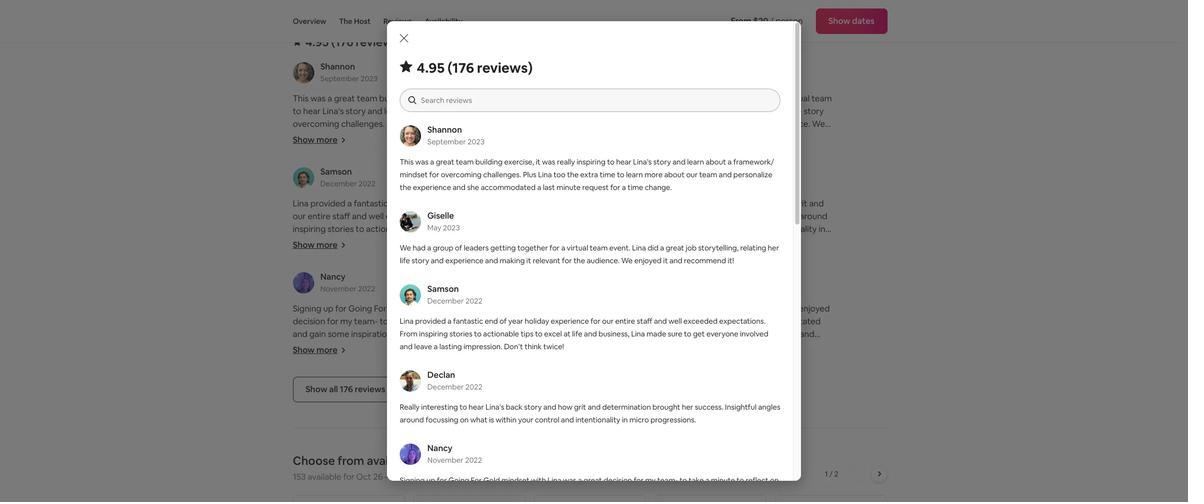 Task type: locate. For each thing, give the bounding box(es) containing it.
it! inside "list"
[[701, 131, 708, 142]]

a
[[328, 93, 332, 104], [626, 93, 630, 104], [779, 93, 784, 104], [431, 106, 435, 117], [652, 106, 657, 117], [357, 144, 362, 155], [454, 144, 459, 155], [430, 157, 434, 167], [728, 157, 732, 167], [537, 183, 541, 192], [622, 183, 626, 192], [347, 198, 352, 209], [490, 236, 495, 247], [427, 243, 431, 253], [561, 243, 565, 253], [660, 243, 664, 253], [497, 303, 501, 314], [409, 316, 414, 327], [448, 316, 452, 326], [754, 341, 759, 353], [434, 342, 438, 352], [578, 476, 582, 485], [706, 476, 710, 485]]

1 horizontal spatial stories
[[450, 329, 473, 339]]

entire down samson icon on the top left of the page
[[308, 211, 331, 222]]

up inside "list"
[[323, 303, 333, 314]]

did inside "list"
[[638, 106, 651, 117]]

focussing
[[594, 224, 632, 235], [426, 415, 458, 425]]

0 vertical spatial with
[[443, 303, 460, 314]]

insightful
[[735, 211, 771, 222], [725, 403, 757, 412]]

availability
[[425, 16, 463, 26]]

really interesting to hear lina's back story and how grit and determination brought her success. insightful angles around focussing on what is within your control and intentionality in micro progressions.
[[594, 198, 828, 247], [400, 403, 781, 425]]

well inside "list"
[[369, 211, 384, 222]]

0 horizontal spatial twice!
[[384, 249, 408, 260]]

bonding
[[594, 354, 627, 365]]

this was a great team building exercise, it was really inspiring to hear lina's story and learn about a framework/ mindset for overcoming challenges.   plus lina too the extra time to learn more about our team and personalize the experience and she accommodated a last minute request for a time change.
[[293, 93, 532, 155], [400, 157, 774, 192]]

1 vertical spatial my
[[645, 476, 656, 485]]

olympic
[[666, 316, 698, 327]]

giselle
[[427, 210, 454, 221]]

0 horizontal spatial 4.95
[[306, 34, 329, 49]]

giselle image
[[400, 211, 421, 233], [400, 211, 421, 233]]

lina's inside my coworkers and i left inspired by lina's stories!  we enjoyed hearing about her olympic journey and how she facilitated getting us to think more deeply about both personal and professional goals.  it was the right mix of a fun, casual team bonding experience and motivational session; just what we were hoping for.
[[731, 303, 752, 314]]

personal
[[764, 329, 798, 340]]

experience
[[611, 118, 655, 130], [456, 131, 499, 142], [413, 183, 451, 192], [466, 198, 509, 209], [445, 256, 484, 266], [551, 316, 589, 326], [629, 354, 672, 365]]

1 horizontal spatial nancy
[[427, 443, 453, 454]]

too
[[422, 118, 435, 130], [554, 170, 566, 179]]

1 vertical spatial for
[[471, 476, 482, 485]]

my
[[594, 303, 606, 314]]

0 horizontal spatial control
[[535, 415, 560, 425]]

back
[[716, 198, 735, 209], [506, 403, 523, 412]]

1 horizontal spatial take
[[689, 476, 704, 485]]

176
[[340, 384, 353, 395]]

enjoyed
[[594, 131, 626, 142], [634, 256, 662, 266], [799, 303, 830, 314]]

1 vertical spatial end
[[485, 316, 498, 326]]

made up nancy icon
[[310, 236, 333, 247]]

1 vertical spatial it!
[[728, 256, 734, 266]]

1 horizontal spatial enjoyed
[[634, 256, 662, 266]]

2023 inside giselle may 2023
[[443, 223, 460, 233]]

0 vertical spatial insightful
[[735, 211, 771, 222]]

show for lina provided a fantastic end of year holiday experience for our entire staff and well exceeded expectations. from inspiring stories to actionable tips to excel at life and business, lina made sure to get everyone involved and leave a lasting impression. don't think twice!
[[293, 239, 315, 251]]

4.95 down availability
[[417, 59, 445, 77]]

stories!
[[754, 303, 782, 314]]

the inside my coworkers and i left inspired by lina's stories!  we enjoyed hearing about her olympic journey and how she facilitated getting us to think more deeply about both personal and professional goals.  it was the right mix of a fun, casual team bonding experience and motivational session; just what we were hoping for.
[[693, 341, 706, 353]]

entire
[[308, 211, 331, 222], [615, 316, 635, 326]]

1 vertical spatial relating
[[740, 243, 766, 253]]

making
[[673, 118, 702, 130], [500, 256, 525, 266]]

we inside my coworkers and i left inspired by lina's stories!  we enjoyed hearing about her olympic journey and how she facilitated getting us to think more deeply about both personal and professional goals.  it was the right mix of a fun, casual team bonding experience and motivational session; just what we were hoping for.
[[784, 303, 797, 314]]

goals
[[510, 316, 531, 327], [413, 489, 431, 498]]

exceeded down "inspired"
[[684, 316, 718, 326]]

0 horizontal spatial interesting
[[421, 403, 458, 412]]

1 horizontal spatial around
[[800, 211, 828, 222]]

signing right –
[[400, 476, 425, 485]]

recommend
[[651, 131, 699, 142], [684, 256, 726, 266]]

0 vertical spatial framework/
[[437, 106, 484, 117]]

twice!
[[384, 249, 408, 260], [544, 342, 564, 352]]

1 vertical spatial control
[[535, 415, 560, 425]]

nancy image inside "list"
[[293, 272, 314, 294]]

2 horizontal spatial getting
[[698, 93, 727, 104]]

(176 down the at the top
[[331, 34, 353, 49]]

get
[[364, 236, 377, 247], [693, 329, 705, 339]]

host
[[354, 16, 371, 26]]

team inside my coworkers and i left inspired by lina's stories!  we enjoyed hearing about her olympic journey and how she facilitated getting us to think more deeply about both personal and professional goals.  it was the right mix of a fun, casual team bonding experience and motivational session; just what we were hoping for.
[[803, 341, 824, 353]]

change.
[[480, 144, 511, 155], [645, 183, 672, 192]]

end
[[390, 198, 405, 209], [485, 316, 498, 326]]

1 vertical spatial take
[[689, 476, 704, 485]]

fantastic
[[354, 198, 388, 209], [453, 316, 483, 326]]

0 horizontal spatial group
[[433, 243, 453, 253]]

angles
[[773, 211, 798, 222], [758, 403, 781, 412]]

1 vertical spatial fantastic
[[453, 316, 483, 326]]

lina's
[[323, 106, 344, 117], [633, 157, 652, 167], [415, 329, 436, 340], [539, 489, 558, 498]]

1 vertical spatial samson
[[427, 284, 459, 295]]

was
[[311, 93, 326, 104], [456, 93, 471, 104], [415, 157, 429, 167], [542, 157, 555, 167], [480, 303, 495, 314], [676, 341, 691, 353], [563, 476, 576, 485]]

show more for this was a great team building exercise, it was really inspiring to hear lina's story and learn about a framework/ mindset for overcoming challenges.   plus lina too the extra time to learn more about our team and personalize the experience and she accommodated a last minute request for a time change.
[[293, 134, 338, 145]]

/ right the 1
[[830, 469, 833, 479]]

0 vertical spatial recommend
[[651, 131, 699, 142]]

0 vertical spatial overcoming
[[293, 118, 339, 130]]

0 vertical spatial exercise,
[[412, 93, 446, 104]]

0 horizontal spatial /
[[770, 15, 774, 27]]

event.
[[594, 106, 619, 117], [610, 243, 631, 253]]

experience inside my coworkers and i left inspired by lina's stories!  we enjoyed hearing about her olympic journey and how she facilitated getting us to think more deeply about both personal and professional goals.  it was the right mix of a fun, casual team bonding experience and motivational session; just what we were hoping for.
[[629, 354, 672, 365]]

0 vertical spatial audience.
[[773, 118, 810, 130]]

fantastic inside "list"
[[354, 198, 388, 209]]

(176 down availability
[[448, 59, 474, 77]]

dates inside choose from available dates 153 available for oct 26 – nov 25
[[417, 453, 448, 468]]

the
[[339, 16, 352, 26]]

0 vertical spatial plus
[[387, 118, 402, 130]]

made up the goals.
[[647, 329, 666, 339]]

0 vertical spatial declan
[[622, 166, 650, 177]]

staff inside "list"
[[332, 211, 350, 222]]

0 horizontal spatial some
[[328, 329, 349, 340]]

1 vertical spatial we had a group of leaders getting together for a virtual team event. lina did a great job storytelling, relating her life story and experience and making it relevant for the audience. we enjoyed it and recommend it!
[[400, 243, 779, 266]]

virtual
[[785, 93, 810, 104], [567, 243, 588, 253]]

exceeded inside "list"
[[386, 211, 425, 222]]

holiday
[[436, 198, 464, 209], [525, 316, 549, 326]]

0 horizontal spatial decision
[[293, 316, 325, 327]]

0 horizontal spatial challenges.
[[341, 118, 385, 130]]

2 vertical spatial she
[[766, 316, 780, 327]]

involved down may
[[417, 236, 450, 247]]

1 vertical spatial last
[[543, 183, 555, 192]]

from
[[394, 329, 413, 340], [338, 453, 364, 468], [521, 489, 538, 498]]

0 vertical spatial 4.95
[[306, 34, 329, 49]]

0 horizontal spatial is
[[489, 415, 494, 425]]

1 vertical spatial audience.
[[587, 256, 620, 266]]

her
[[776, 106, 789, 117], [686, 211, 698, 222], [768, 243, 779, 253], [651, 316, 664, 327], [682, 403, 693, 412]]

what
[[646, 224, 665, 235], [790, 354, 809, 365], [470, 415, 488, 425]]

get inside "list"
[[364, 236, 377, 247]]

enjoyed up facilitated
[[799, 303, 830, 314]]

lina's
[[693, 198, 714, 209], [731, 303, 752, 314], [486, 403, 504, 412]]

expectations. up may
[[427, 211, 480, 222]]

getting
[[698, 93, 727, 104], [491, 243, 516, 253], [594, 329, 623, 340]]

1 vertical spatial challenges.
[[483, 170, 521, 179]]

0 horizontal spatial involved
[[417, 236, 450, 247]]

1 vertical spatial up
[[427, 476, 435, 485]]

focussing inside "list"
[[594, 224, 632, 235]]

in
[[819, 224, 826, 235], [622, 415, 628, 425]]

1 vertical spatial twice!
[[544, 342, 564, 352]]

nancy november 2022 inside "list"
[[320, 271, 375, 294]]

the host
[[339, 16, 371, 26]]

show for this was a great team building exercise, it was really inspiring to hear lina's story and learn about a framework/ mindset for overcoming challenges.   plus lina too the extra time to learn more about our team and personalize the experience and she accommodated a last minute request for a time change.
[[293, 134, 315, 145]]

nancy november 2022
[[320, 271, 375, 294], [427, 443, 482, 465]]

0 horizontal spatial reviews)
[[356, 34, 402, 49]]

september
[[320, 74, 359, 83], [427, 137, 466, 147]]

it
[[448, 93, 454, 104], [704, 118, 709, 130], [627, 131, 633, 142], [536, 157, 541, 167], [527, 256, 531, 266], [663, 256, 668, 266]]

everyone
[[379, 236, 415, 247], [707, 329, 739, 339]]

nancy image
[[293, 272, 314, 294], [400, 444, 421, 465], [400, 444, 421, 465]]

1 vertical spatial making
[[500, 256, 525, 266]]

for inside choose from available dates 153 available for oct 26 – nov 25
[[343, 472, 355, 483]]

Search reviews, Press 'Enter' to search text field
[[421, 95, 770, 106]]

expectations. up both
[[719, 316, 766, 326]]

0 vertical spatial angles
[[773, 211, 798, 222]]

i
[[667, 303, 669, 314]]

declan image
[[594, 167, 616, 188], [594, 167, 616, 188], [400, 371, 421, 392], [400, 371, 421, 392]]

0 horizontal spatial personalize
[[394, 131, 439, 142]]

choose from available dates 153 available for oct 26 – nov 25
[[293, 453, 448, 483]]

excel inside "list"
[[436, 224, 456, 235]]

entire down coworkers
[[615, 316, 635, 326]]

reflect
[[455, 316, 481, 327], [746, 476, 769, 485]]

relating
[[744, 106, 774, 117], [740, 243, 766, 253]]

plus inside "list"
[[387, 118, 402, 130]]

1 vertical spatial samson december 2022
[[427, 284, 483, 306]]

impression.
[[293, 249, 337, 260], [464, 342, 503, 352]]

1 vertical spatial holiday
[[525, 316, 549, 326]]

excel
[[436, 224, 456, 235], [544, 329, 562, 339]]

declan december 2022
[[622, 166, 677, 188], [427, 370, 483, 392]]

1 horizontal spatial 4.95
[[417, 59, 445, 77]]

0 vertical spatial november
[[320, 284, 357, 294]]

facilitated
[[782, 316, 821, 327]]

samson december 2022
[[320, 166, 376, 188], [427, 284, 483, 306]]

0 vertical spatial well
[[369, 211, 384, 222]]

how
[[775, 198, 792, 209], [748, 316, 764, 327], [558, 403, 573, 412]]

1 vertical spatial success.
[[695, 403, 724, 412]]

for.
[[645, 367, 657, 378]]

0 horizontal spatial holiday
[[436, 198, 464, 209]]

1 horizontal spatial entire
[[615, 316, 635, 326]]

determination
[[594, 211, 650, 222], [438, 329, 494, 340], [602, 403, 651, 412], [560, 489, 608, 498]]

available down choose
[[308, 472, 341, 483]]

involved up fun,
[[740, 329, 769, 339]]

well
[[369, 211, 384, 222], [669, 316, 682, 326]]

0 vertical spatial we had a group of leaders getting together for a virtual team event. lina did a great job storytelling, relating her life story and experience and making it relevant for the audience. we enjoyed it and recommend it!
[[594, 93, 832, 142]]

1 vertical spatial shannon
[[427, 124, 462, 135]]

1 horizontal spatial audience.
[[773, 118, 810, 130]]

/
[[770, 15, 774, 27], [830, 469, 833, 479]]

job inside "list"
[[682, 106, 694, 117]]

1 horizontal spatial getting
[[594, 329, 623, 340]]

nancy
[[320, 271, 346, 282], [427, 443, 453, 454]]

1 horizontal spatial everyone
[[707, 329, 739, 339]]

0 horizontal spatial sure
[[335, 236, 351, 247]]

1 vertical spatial stories
[[450, 329, 473, 339]]

0 vertical spatial grit
[[794, 198, 807, 209]]

too inside "list"
[[422, 118, 435, 130]]

she inside my coworkers and i left inspired by lina's stories!  we enjoyed hearing about her olympic journey and how she facilitated getting us to think more deeply about both personal and professional goals.  it was the right mix of a fun, casual team bonding experience and motivational session; just what we were hoping for.
[[766, 316, 780, 327]]

shannon
[[320, 61, 355, 72], [427, 124, 462, 135]]

relevant
[[711, 118, 743, 130], [533, 256, 560, 266]]

1 vertical spatial progressions.
[[651, 415, 696, 425]]

show more
[[293, 134, 338, 145], [293, 239, 338, 251], [594, 239, 639, 251], [293, 345, 338, 356]]

1 vertical spatial how
[[748, 316, 764, 327]]

storytelling, inside "list"
[[696, 106, 742, 117]]

really
[[473, 93, 493, 104], [557, 157, 575, 167]]

1 vertical spatial this was a great team building exercise, it was really inspiring to hear lina's story and learn about a framework/ mindset for overcoming challenges.   plus lina too the extra time to learn more about our team and personalize the experience and she accommodated a last minute request for a time change.
[[400, 157, 774, 192]]

show dates
[[829, 15, 875, 27]]

1 horizontal spatial inspiration
[[484, 489, 519, 498]]

shannon image
[[293, 62, 314, 83], [293, 62, 314, 83], [400, 125, 421, 147], [400, 125, 421, 147]]

0 vertical spatial expectations.
[[427, 211, 480, 222]]

2 horizontal spatial lina's
[[731, 303, 752, 314]]

think
[[363, 249, 382, 260], [646, 329, 666, 340], [525, 342, 542, 352]]

enjoyed up coworkers
[[634, 256, 662, 266]]

gain
[[309, 329, 326, 340], [447, 489, 462, 498]]

twice! inside "list"
[[384, 249, 408, 260]]

list
[[289, 61, 892, 378]]

1 horizontal spatial twice!
[[544, 342, 564, 352]]

show more button
[[293, 134, 346, 145], [293, 239, 346, 251], [594, 239, 648, 251], [293, 345, 346, 356]]

actionable
[[366, 224, 407, 235], [483, 329, 519, 339]]

0 vertical spatial /
[[770, 15, 774, 27]]

0 horizontal spatial expectations.
[[427, 211, 480, 222]]

2023 for had
[[443, 223, 460, 233]]

was inside my coworkers and i left inspired by lina's stories!  we enjoyed hearing about her olympic journey and how she facilitated getting us to think more deeply about both personal and professional goals.  it was the right mix of a fun, casual team bonding experience and motivational session; just what we were hoping for.
[[676, 341, 691, 353]]

0 horizontal spatial enjoyed
[[594, 131, 626, 142]]

of
[[658, 93, 666, 104], [407, 198, 415, 209], [455, 243, 462, 253], [500, 316, 507, 326], [744, 341, 752, 353]]

1 horizontal spatial together
[[729, 93, 764, 104]]

1 horizontal spatial lasting
[[497, 236, 523, 247]]

exercise, inside "list"
[[412, 93, 446, 104]]

0 horizontal spatial team-
[[354, 316, 378, 327]]

goals.
[[644, 341, 666, 353]]

the
[[437, 118, 450, 130], [758, 118, 771, 130], [441, 131, 454, 142], [567, 170, 579, 179], [400, 183, 411, 192], [574, 256, 585, 266], [693, 341, 706, 353]]

to
[[293, 106, 301, 117], [494, 118, 503, 130], [607, 157, 615, 167], [617, 170, 625, 179], [663, 198, 671, 209], [356, 224, 364, 235], [425, 224, 434, 235], [353, 236, 362, 247], [380, 316, 388, 327], [445, 316, 453, 327], [636, 329, 644, 340], [474, 329, 482, 339], [535, 329, 543, 339], [684, 329, 692, 339], [460, 403, 467, 412], [680, 476, 687, 485], [737, 476, 744, 485]]

micro
[[594, 236, 617, 247], [630, 415, 649, 425]]

job
[[682, 106, 694, 117], [686, 243, 697, 253]]

1 vertical spatial 4.95 (176 reviews)
[[417, 59, 533, 77]]

1 vertical spatial grit
[[574, 403, 586, 412]]

0 horizontal spatial exercise,
[[412, 93, 446, 104]]

available up –
[[367, 453, 415, 468]]

enjoyed down search reviews, press 'enter' to search 'text field'
[[594, 131, 626, 142]]

0 vertical spatial actionable
[[366, 224, 407, 235]]

0 vertical spatial don't
[[339, 249, 361, 260]]

1 horizontal spatial interesting
[[619, 198, 661, 209]]

1 vertical spatial exceeded
[[684, 316, 718, 326]]

1 vertical spatial is
[[489, 415, 494, 425]]

framework/
[[437, 106, 484, 117], [734, 157, 774, 167]]

1 horizontal spatial in
[[819, 224, 826, 235]]

we had a group of leaders getting together for a virtual team event. lina did a great job storytelling, relating her life story and experience and making it relevant for the audience. we enjoyed it and recommend it! inside "list"
[[594, 93, 832, 142]]

available
[[367, 453, 415, 468], [308, 472, 341, 483]]

signing down nancy icon
[[293, 303, 321, 314]]

0 vertical spatial how
[[775, 198, 792, 209]]

1 horizontal spatial staff
[[637, 316, 653, 326]]

samson image
[[293, 167, 314, 188], [400, 285, 421, 306], [400, 285, 421, 306]]

show more button for staff
[[293, 239, 346, 251]]

0 vertical spatial provided
[[310, 198, 346, 209]]

signing
[[293, 303, 321, 314], [400, 476, 425, 485]]

/ right "$20"
[[770, 15, 774, 27]]

1 horizontal spatial gold
[[484, 476, 500, 485]]

1 vertical spatial at
[[564, 329, 571, 339]]

of inside my coworkers and i left inspired by lina's stories!  we enjoyed hearing about her olympic journey and how she facilitated getting us to think more deeply about both personal and professional goals.  it was the right mix of a fun, casual team bonding experience and motivational session; just what we were hoping for.
[[744, 341, 752, 353]]

provided
[[310, 198, 346, 209], [415, 316, 446, 326]]

gold
[[389, 303, 407, 314], [484, 476, 500, 485]]

nov
[[391, 472, 406, 483]]

0 vertical spatial stories
[[328, 224, 354, 235]]

show for signing up for going for gold mindset with lina was a great decision for my team- to take a minute to reflect on our goals and gain some inspiration from lina's determination and triumphs!
[[293, 345, 315, 356]]

team-
[[354, 316, 378, 327], [657, 476, 678, 485]]

4.95 down overview
[[306, 34, 329, 49]]

extra
[[452, 118, 473, 130], [580, 170, 598, 179]]

building
[[379, 93, 410, 104], [476, 157, 503, 167]]

hear
[[303, 106, 321, 117], [616, 157, 632, 167], [673, 198, 691, 209], [469, 403, 484, 412]]

0 vertical spatial signing
[[293, 303, 321, 314]]

decision
[[293, 316, 325, 327], [604, 476, 632, 485]]

how inside my coworkers and i left inspired by lina's stories!  we enjoyed hearing about her olympic journey and how she facilitated getting us to think more deeply about both personal and professional goals.  it was the right mix of a fun, casual team bonding experience and motivational session; just what we were hoping for.
[[748, 316, 764, 327]]

exceeded left giselle
[[386, 211, 425, 222]]

this
[[293, 93, 309, 104], [400, 157, 414, 167]]



Task type: describe. For each thing, give the bounding box(es) containing it.
0 vertical spatial shannon
[[320, 61, 355, 72]]

nancy image
[[293, 272, 314, 294]]

1 vertical spatial entire
[[615, 316, 635, 326]]

what inside my coworkers and i left inspired by lina's stories!  we enjoyed hearing about her olympic journey and how she facilitated getting us to think more deeply about both personal and professional goals.  it was the right mix of a fun, casual team bonding experience and motivational session; just what we were hoping for.
[[790, 354, 809, 365]]

think inside my coworkers and i left inspired by lina's stories!  we enjoyed hearing about her olympic journey and how she facilitated getting us to think more deeply about both personal and professional goals.  it was the right mix of a fun, casual team bonding experience and motivational session; just what we were hoping for.
[[646, 329, 666, 340]]

1 vertical spatial around
[[400, 415, 424, 425]]

1 vertical spatial really
[[400, 403, 420, 412]]

2023 for was
[[468, 137, 485, 147]]

1 horizontal spatial it!
[[728, 256, 734, 266]]

actionable inside "list"
[[366, 224, 407, 235]]

from inside choose from available dates 153 available for oct 26 – nov 25
[[338, 453, 364, 468]]

0 vertical spatial (176
[[331, 34, 353, 49]]

giselle may 2023
[[427, 210, 460, 233]]

nancy inside "list"
[[320, 271, 346, 282]]

1 horizontal spatial (176
[[448, 59, 474, 77]]

0 horizontal spatial impression.
[[293, 249, 337, 260]]

coworkers
[[608, 303, 649, 314]]

0 vertical spatial goals
[[510, 316, 531, 327]]

may
[[427, 223, 441, 233]]

gold inside "list"
[[389, 303, 407, 314]]

reviews
[[383, 16, 412, 26]]

0 horizontal spatial back
[[506, 403, 523, 412]]

1 vertical spatial within
[[496, 415, 517, 425]]

oct
[[356, 472, 371, 483]]

1 vertical spatial decision
[[604, 476, 632, 485]]

show all 176 reviews link
[[293, 377, 398, 402]]

reviews
[[355, 384, 386, 395]]

1 vertical spatial angles
[[758, 403, 781, 412]]

1
[[825, 469, 828, 479]]

more inside my coworkers and i left inspired by lina's stories!  we enjoyed hearing about her olympic journey and how she facilitated getting us to think more deeply about both personal and professional goals.  it was the right mix of a fun, casual team bonding experience and motivational session; just what we were hoping for.
[[668, 329, 688, 340]]

0 vertical spatial some
[[328, 329, 349, 340]]

mix
[[728, 341, 742, 353]]

1 horizontal spatial impression.
[[464, 342, 503, 352]]

just
[[774, 354, 788, 365]]

1 vertical spatial building
[[476, 157, 503, 167]]

1 horizontal spatial really
[[594, 198, 617, 209]]

1 vertical spatial did
[[648, 243, 659, 253]]

26
[[373, 472, 383, 483]]

1 horizontal spatial within
[[675, 224, 698, 235]]

0 vertical spatial lina's
[[693, 198, 714, 209]]

journey
[[700, 316, 729, 327]]

availability button
[[425, 0, 463, 42]]

overcoming inside "list"
[[293, 118, 339, 130]]

your inside "list"
[[700, 224, 718, 235]]

all
[[329, 384, 338, 395]]

0 horizontal spatial in
[[622, 415, 628, 425]]

reviews button
[[383, 0, 412, 42]]

by
[[719, 303, 729, 314]]

hearing
[[594, 316, 624, 327]]

professional
[[594, 341, 642, 353]]

show for really interesting to hear lina's back story and how grit and determination brought her success. insightful angles around focussing on what is within your control and intentionality in micro progressions.
[[594, 239, 616, 251]]

show more for really interesting to hear lina's back story and how grit and determination brought her success. insightful angles around focussing on what is within your control and intentionality in micro progressions.
[[594, 239, 639, 251]]

her inside my coworkers and i left inspired by lina's stories!  we enjoyed hearing about her olympic journey and how she facilitated getting us to think more deeply about both personal and professional goals.  it was the right mix of a fun, casual team bonding experience and motivational session; just what we were hoping for.
[[651, 316, 664, 327]]

1 / 2
[[825, 469, 839, 479]]

0 vertical spatial extra
[[452, 118, 473, 130]]

choose
[[293, 453, 335, 468]]

success. inside "list"
[[700, 211, 733, 222]]

1 horizontal spatial holiday
[[525, 316, 549, 326]]

0 horizontal spatial request
[[409, 144, 439, 155]]

right
[[708, 341, 726, 353]]

1 horizontal spatial september
[[427, 137, 466, 147]]

leaders inside "list"
[[668, 93, 696, 104]]

were
[[594, 367, 614, 378]]

2 horizontal spatial from
[[521, 489, 538, 498]]

overview
[[293, 16, 326, 26]]

0 horizontal spatial business,
[[498, 224, 533, 235]]

the host button
[[339, 0, 371, 42]]

1 horizontal spatial made
[[647, 329, 666, 339]]

getting inside my coworkers and i left inspired by lina's stories!  we enjoyed hearing about her olympic journey and how she facilitated getting us to think more deeply about both personal and professional goals.  it was the right mix of a fun, casual team bonding experience and motivational session; just what we were hoping for.
[[594, 329, 623, 340]]

25
[[408, 472, 418, 483]]

0 vertical spatial from
[[731, 15, 752, 27]]

0 vertical spatial lina provided a fantastic end of year holiday experience for our entire staff and well exceeded expectations. from inspiring stories to actionable tips to excel at life and business, lina made sure to get everyone involved and leave a lasting impression. don't think twice!
[[293, 198, 533, 260]]

from inside "list"
[[394, 329, 413, 340]]

1 horizontal spatial end
[[485, 316, 498, 326]]

overview button
[[293, 0, 326, 42]]

1 vertical spatial expectations.
[[719, 316, 766, 326]]

had inside "list"
[[609, 93, 624, 104]]

1 vertical spatial inspiration
[[484, 489, 519, 498]]

brought inside "list"
[[652, 211, 684, 222]]

0 horizontal spatial entire
[[308, 211, 331, 222]]

show all 176 reviews
[[306, 384, 386, 395]]

1 vertical spatial sure
[[668, 329, 683, 339]]

0 horizontal spatial accommodated
[[293, 144, 356, 155]]

1 horizontal spatial involved
[[740, 329, 769, 339]]

$20
[[753, 15, 769, 27]]

casual
[[777, 341, 802, 353]]

control inside "list"
[[720, 224, 747, 235]]

show dates link
[[816, 8, 888, 34]]

1 horizontal spatial signing
[[400, 476, 425, 485]]

my coworkers and i left inspired by lina's stories!  we enjoyed hearing about her olympic journey and how she facilitated getting us to think more deeply about both personal and professional goals.  it was the right mix of a fun, casual team bonding experience and motivational session; just what we were hoping for.
[[594, 303, 830, 378]]

1 vertical spatial relevant
[[533, 256, 560, 266]]

1 horizontal spatial grit
[[794, 198, 807, 209]]

153
[[293, 472, 306, 483]]

0 vertical spatial declan december 2022
[[622, 166, 677, 188]]

0 horizontal spatial change.
[[480, 144, 511, 155]]

1 horizontal spatial my
[[645, 476, 656, 485]]

0 vertical spatial progressions.
[[619, 236, 671, 247]]

1 horizontal spatial up
[[427, 476, 435, 485]]

1 vertical spatial recommend
[[684, 256, 726, 266]]

take inside "list"
[[390, 316, 407, 327]]

0 vertical spatial really interesting to hear lina's back story and how grit and determination brought her success. insightful angles around focussing on what is within your control and intentionality in micro progressions.
[[594, 198, 828, 247]]

1 vertical spatial provided
[[415, 316, 446, 326]]

1 horizontal spatial reflect
[[746, 476, 769, 485]]

we
[[811, 354, 823, 365]]

–
[[385, 472, 389, 483]]

1 vertical spatial lasting
[[439, 342, 462, 352]]

enjoyed inside my coworkers and i left inspired by lina's stories!  we enjoyed hearing about her olympic journey and how she facilitated getting us to think more deeply about both personal and professional goals.  it was the right mix of a fun, casual team bonding experience and motivational session; just what we were hoping for.
[[799, 303, 830, 314]]

0 vertical spatial relating
[[744, 106, 774, 117]]

around inside "list"
[[800, 211, 828, 222]]

inspired
[[686, 303, 718, 314]]

1 vertical spatial declan december 2022
[[427, 370, 483, 392]]

1 vertical spatial group
[[433, 243, 453, 253]]

going inside "list"
[[348, 303, 372, 314]]

1 horizontal spatial gain
[[447, 489, 462, 498]]

us
[[625, 329, 634, 340]]

1 vertical spatial going
[[449, 476, 469, 485]]

person
[[776, 15, 803, 27]]

from $20 / person
[[731, 15, 803, 27]]

show more for signing up for going for gold mindset with lina was a great decision for my team- to take a minute to reflect on our goals and gain some inspiration from lina's determination and triumphs!
[[293, 345, 338, 356]]

1 vertical spatial brought
[[653, 403, 680, 412]]

show more button for decision
[[293, 345, 346, 356]]

1 vertical spatial focussing
[[426, 415, 458, 425]]

1 horizontal spatial fantastic
[[453, 316, 483, 326]]

0 horizontal spatial end
[[390, 198, 405, 209]]

it
[[668, 341, 674, 353]]

0 vertical spatial reflect
[[455, 316, 481, 327]]

0 vertical spatial 2023
[[361, 74, 378, 83]]

september inside "list"
[[320, 74, 359, 83]]

both
[[744, 329, 762, 340]]

1 horizontal spatial samson december 2022
[[427, 284, 483, 306]]

left
[[671, 303, 685, 314]]

0 vertical spatial my
[[340, 316, 352, 327]]

1 vertical spatial from
[[482, 211, 502, 222]]

dates inside show dates link
[[852, 15, 875, 27]]

show more button for hear
[[293, 134, 346, 145]]

1 vertical spatial your
[[518, 415, 533, 425]]

0 horizontal spatial grit
[[574, 403, 586, 412]]

1 horizontal spatial november
[[427, 456, 464, 465]]

1 vertical spatial actionable
[[483, 329, 519, 339]]

0 vertical spatial building
[[379, 93, 410, 104]]

a inside my coworkers and i left inspired by lina's stories!  we enjoyed hearing about her olympic journey and how she facilitated getting us to think more deeply about both personal and professional goals.  it was the right mix of a fun, casual team bonding experience and motivational session; just what we were hoping for.
[[754, 341, 759, 353]]

1 vertical spatial overcoming
[[441, 170, 482, 179]]

0 vertical spatial 4.95 (176 reviews)
[[306, 34, 402, 49]]

0 vertical spatial gain
[[309, 329, 326, 340]]

1 horizontal spatial personalize
[[734, 170, 773, 179]]

1 vertical spatial goals
[[413, 489, 431, 498]]

to inside my coworkers and i left inspired by lina's stories!  we enjoyed hearing about her olympic journey and how she facilitated getting us to think more deeply about both personal and professional goals.  it was the right mix of a fun, casual team bonding experience and motivational session; just what we were hoping for.
[[636, 329, 644, 340]]

is inside "list"
[[667, 224, 673, 235]]

2
[[835, 469, 839, 479]]

samson image
[[293, 167, 314, 188]]

1 horizontal spatial 4.95 (176 reviews)
[[417, 59, 533, 77]]

deeply
[[690, 329, 717, 340]]

1 horizontal spatial reviews)
[[477, 59, 533, 77]]

hoping
[[616, 367, 643, 378]]

1 vertical spatial she
[[467, 183, 479, 192]]

0 horizontal spatial november
[[320, 284, 357, 294]]

motivational
[[691, 354, 739, 365]]

show more button for brought
[[594, 239, 648, 251]]

0 horizontal spatial together
[[518, 243, 548, 253]]

1 horizontal spatial excel
[[544, 329, 562, 339]]

session;
[[741, 354, 772, 365]]

list containing shannon
[[289, 61, 892, 378]]

0 vertical spatial team-
[[354, 316, 378, 327]]

1 horizontal spatial plus
[[523, 170, 537, 179]]

declan inside "list"
[[622, 166, 650, 177]]

1 horizontal spatial exceeded
[[684, 316, 718, 326]]

fun,
[[760, 341, 775, 353]]

sure inside "list"
[[335, 236, 351, 247]]

show more for lina provided a fantastic end of year holiday experience for our entire staff and well exceeded expectations. from inspiring stories to actionable tips to excel at life and business, lina made sure to get everyone involved and leave a lasting impression. don't think twice!
[[293, 239, 338, 251]]

personalize inside "list"
[[394, 131, 439, 142]]

0 vertical spatial inspiration
[[351, 329, 392, 340]]

involved inside "list"
[[417, 236, 450, 247]]



Task type: vqa. For each thing, say whether or not it's contained in the screenshot.


